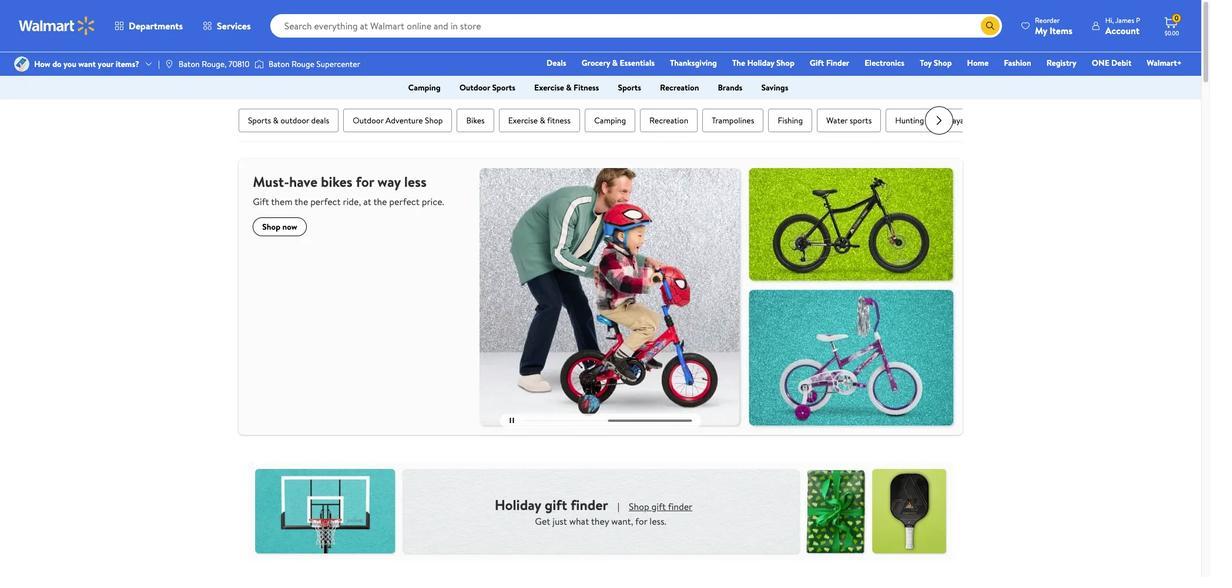 Task type: locate. For each thing, give the bounding box(es) containing it.
must-
[[253, 172, 289, 192]]

walmart image
[[19, 16, 95, 35]]

hi,
[[1105, 15, 1114, 25]]

shop
[[776, 57, 794, 69], [934, 57, 952, 69], [425, 115, 443, 126], [262, 221, 280, 233], [629, 500, 649, 513]]

outdoor for outdoor adventure shop
[[353, 115, 384, 126]]

1 vertical spatial camping
[[594, 115, 626, 126]]

exercise & fitness button
[[525, 78, 608, 97]]

kayaks
[[948, 115, 972, 126]]

kayaks & paddling
[[948, 115, 1011, 126]]

| right items?
[[158, 58, 160, 70]]

must-have bikes for way less gift them the perfect ride, at the perfect price.
[[253, 172, 444, 208]]

gift left finder
[[810, 57, 824, 69]]

0 horizontal spatial gift
[[545, 495, 567, 515]]

exercise
[[534, 82, 564, 93], [508, 115, 538, 126]]

for
[[356, 172, 374, 192], [635, 515, 647, 528]]

1 horizontal spatial camping
[[594, 115, 626, 126]]

1 horizontal spatial the
[[373, 195, 387, 208]]

outdoor inside outdoor sports dropdown button
[[459, 82, 490, 93]]

1 horizontal spatial  image
[[164, 59, 174, 69]]

bikes link
[[457, 109, 494, 132]]

brands button
[[708, 78, 752, 97]]

what
[[569, 515, 589, 528]]

want,
[[611, 515, 633, 528]]

&
[[612, 57, 618, 69], [566, 82, 572, 93], [273, 115, 279, 126], [540, 115, 545, 126], [973, 115, 979, 126]]

1 horizontal spatial for
[[635, 515, 647, 528]]

 image
[[14, 56, 29, 72], [164, 59, 174, 69]]

sports down essentials
[[618, 82, 641, 93]]

baton left rouge,
[[179, 58, 200, 70]]

0 horizontal spatial camping
[[408, 82, 441, 93]]

1 vertical spatial outdoor
[[353, 115, 384, 126]]

electronics
[[865, 57, 905, 69]]

sports
[[492, 82, 515, 93], [618, 82, 641, 93], [248, 115, 271, 126]]

0 vertical spatial camping
[[408, 82, 441, 93]]

water sports
[[826, 115, 872, 126]]

exercise inside 'link'
[[508, 115, 538, 126]]

water
[[826, 115, 848, 126]]

holiday left just
[[495, 495, 541, 515]]

0 horizontal spatial outdoor
[[353, 115, 384, 126]]

for left less.
[[635, 515, 647, 528]]

gift
[[810, 57, 824, 69], [253, 195, 269, 208]]

sports & outdoor deals link
[[239, 109, 339, 132]]

0 horizontal spatial perfect
[[310, 195, 341, 208]]

the
[[295, 195, 308, 208], [373, 195, 387, 208]]

0 vertical spatial holiday
[[747, 57, 774, 69]]

exercise down deals
[[534, 82, 564, 93]]

camping up adventure
[[408, 82, 441, 93]]

baton for baton rouge supercenter
[[268, 58, 290, 70]]

1 horizontal spatial finder
[[668, 500, 692, 513]]

shop up want,
[[629, 500, 649, 513]]

bikes
[[466, 115, 485, 126]]

gift for shop
[[651, 500, 666, 513]]

 image for how
[[14, 56, 29, 72]]

essentials
[[620, 57, 655, 69]]

baton
[[179, 58, 200, 70], [268, 58, 290, 70]]

less
[[404, 172, 427, 192]]

1 horizontal spatial sports
[[492, 82, 515, 93]]

items
[[1050, 24, 1072, 37]]

perfect
[[310, 195, 341, 208], [389, 195, 420, 208]]

get
[[535, 515, 550, 528]]

sports for sports & outdoor deals
[[248, 115, 271, 126]]

& inside exercise & fitness dropdown button
[[566, 82, 572, 93]]

1 baton from the left
[[179, 58, 200, 70]]

finder for holiday gift finder
[[571, 495, 608, 515]]

gift left "them"
[[253, 195, 269, 208]]

1 vertical spatial exercise
[[508, 115, 538, 126]]

trampolines
[[712, 115, 754, 126]]

1 vertical spatial for
[[635, 515, 647, 528]]

sports inside dropdown button
[[618, 82, 641, 93]]

exercise inside dropdown button
[[534, 82, 564, 93]]

grocery & essentials
[[582, 57, 655, 69]]

1 horizontal spatial perfect
[[389, 195, 420, 208]]

home
[[967, 57, 989, 69]]

for up at
[[356, 172, 374, 192]]

sports fan favorites. get just what they want, for less. shop gift finder. image
[[248, 461, 953, 562]]

recreation down recreation dropdown button
[[649, 115, 688, 126]]

fishing
[[778, 115, 803, 126]]

exercise left fitness
[[508, 115, 538, 126]]

|
[[158, 58, 160, 70], [618, 500, 619, 513]]

outdoor adventure shop link
[[343, 109, 452, 132]]

0 horizontal spatial |
[[158, 58, 160, 70]]

reorder my items
[[1035, 15, 1072, 37]]

gift left what
[[545, 495, 567, 515]]

camping inside dropdown button
[[408, 82, 441, 93]]

outdoor up bikes link
[[459, 82, 490, 93]]

1 vertical spatial gift
[[253, 195, 269, 208]]

0 horizontal spatial  image
[[14, 56, 29, 72]]

0 horizontal spatial holiday
[[495, 495, 541, 515]]

0 vertical spatial outdoor
[[459, 82, 490, 93]]

Search search field
[[270, 14, 1002, 38]]

rouge,
[[202, 58, 227, 70]]

1 horizontal spatial baton
[[268, 58, 290, 70]]

exercise & fitness link
[[499, 109, 580, 132]]

recreation inside dropdown button
[[660, 82, 699, 93]]

& for fitness
[[566, 82, 572, 93]]

recreation down thanksgiving
[[660, 82, 699, 93]]

0 horizontal spatial gift
[[253, 195, 269, 208]]

grocery & essentials link
[[576, 56, 660, 69]]

0 horizontal spatial the
[[295, 195, 308, 208]]

& inside sports & outdoor deals link
[[273, 115, 279, 126]]

deals
[[547, 57, 566, 69]]

outdoor left adventure
[[353, 115, 384, 126]]

 image left how
[[14, 56, 29, 72]]

 image
[[254, 58, 264, 70]]

toy
[[920, 57, 932, 69]]

holiday right the
[[747, 57, 774, 69]]

walmart+ link
[[1141, 56, 1187, 69]]

account
[[1105, 24, 1140, 37]]

gift
[[545, 495, 567, 515], [651, 500, 666, 513]]

0 vertical spatial gift
[[810, 57, 824, 69]]

camping down 'sports' dropdown button
[[594, 115, 626, 126]]

0 horizontal spatial sports
[[248, 115, 271, 126]]

0 horizontal spatial finder
[[571, 495, 608, 515]]

finder
[[571, 495, 608, 515], [668, 500, 692, 513]]

$0.00
[[1165, 29, 1179, 37]]

baton rouge supercenter
[[268, 58, 360, 70]]

0 vertical spatial for
[[356, 172, 374, 192]]

outdoor
[[459, 82, 490, 93], [353, 115, 384, 126]]

how
[[34, 58, 50, 70]]

2 horizontal spatial sports
[[618, 82, 641, 93]]

& inside kayaks & paddling link
[[973, 115, 979, 126]]

toy shop link
[[915, 56, 957, 69]]

want
[[78, 58, 96, 70]]

0 horizontal spatial baton
[[179, 58, 200, 70]]

recreation link
[[640, 109, 698, 132]]

just
[[553, 515, 567, 528]]

sports left outdoor at the top left
[[248, 115, 271, 126]]

1 horizontal spatial |
[[618, 500, 619, 513]]

0 vertical spatial |
[[158, 58, 160, 70]]

perfect down less
[[389, 195, 420, 208]]

2 baton from the left
[[268, 58, 290, 70]]

1 horizontal spatial outdoor
[[459, 82, 490, 93]]

finder for shop gift finder
[[668, 500, 692, 513]]

registry
[[1046, 57, 1076, 69]]

perfect down 'bikes'
[[310, 195, 341, 208]]

trampolines link
[[702, 109, 764, 132]]

0 horizontal spatial for
[[356, 172, 374, 192]]

camping link
[[585, 109, 635, 132]]

shop gift finder link
[[629, 500, 692, 514]]

the right "them"
[[295, 195, 308, 208]]

gift up less.
[[651, 500, 666, 513]]

outdoor inside the outdoor adventure shop link
[[353, 115, 384, 126]]

outdoor sports button
[[450, 78, 525, 97]]

the holiday shop link
[[727, 56, 800, 69]]

& inside 'exercise & fitness' 'link'
[[540, 115, 545, 126]]

| up want,
[[618, 500, 619, 513]]

sports up bikes link
[[492, 82, 515, 93]]

& inside "grocery & essentials" link
[[612, 57, 618, 69]]

exercise for exercise & fitness
[[508, 115, 538, 126]]

2 perfect from the left
[[389, 195, 420, 208]]

sports inside sports & outdoor deals link
[[248, 115, 271, 126]]

holiday gift finder
[[495, 495, 608, 515]]

1 vertical spatial holiday
[[495, 495, 541, 515]]

0 vertical spatial exercise
[[534, 82, 564, 93]]

 image down departments
[[164, 59, 174, 69]]

get just what they want, for less.
[[535, 515, 666, 528]]

ride,
[[343, 195, 361, 208]]

baton for baton rouge, 70810
[[179, 58, 200, 70]]

the right at
[[373, 195, 387, 208]]

james
[[1115, 15, 1134, 25]]

0 vertical spatial recreation
[[660, 82, 699, 93]]

1 vertical spatial recreation
[[649, 115, 688, 126]]

& for fitness
[[540, 115, 545, 126]]

baton left rouge
[[268, 58, 290, 70]]

reorder
[[1035, 15, 1060, 25]]

one debit
[[1092, 57, 1131, 69]]

next slide for navpills list image
[[925, 106, 953, 135]]

p
[[1136, 15, 1140, 25]]

camping for camping link
[[594, 115, 626, 126]]

1 horizontal spatial gift
[[651, 500, 666, 513]]

gift finder link
[[804, 56, 855, 69]]



Task type: vqa. For each thing, say whether or not it's contained in the screenshot.
5th needed: from the bottom of the page
no



Task type: describe. For each thing, give the bounding box(es) containing it.
gift inside must-have bikes for way less gift them the perfect ride, at the perfect price.
[[253, 195, 269, 208]]

carousel controls navigation
[[500, 414, 701, 428]]

now
[[282, 221, 297, 233]]

hunting link
[[886, 109, 933, 132]]

1 the from the left
[[295, 195, 308, 208]]

shop now link
[[253, 217, 307, 236]]

& for outdoor
[[273, 115, 279, 126]]

shop left now at the left of the page
[[262, 221, 280, 233]]

at
[[363, 195, 371, 208]]

camping for the camping dropdown button
[[408, 82, 441, 93]]

deals
[[311, 115, 329, 126]]

shop right adventure
[[425, 115, 443, 126]]

electronics link
[[859, 56, 910, 69]]

sports
[[850, 115, 872, 126]]

outdoor
[[280, 115, 309, 126]]

the
[[732, 57, 745, 69]]

registry link
[[1041, 56, 1082, 69]]

them
[[271, 195, 292, 208]]

paddling
[[981, 115, 1011, 126]]

thanksgiving link
[[665, 56, 722, 69]]

baton rouge, 70810
[[179, 58, 250, 70]]

Walmart Site-Wide search field
[[270, 14, 1002, 38]]

recreation for recreation dropdown button
[[660, 82, 699, 93]]

sports inside outdoor sports dropdown button
[[492, 82, 515, 93]]

fashion link
[[999, 56, 1036, 69]]

sports for 'sports' dropdown button
[[618, 82, 641, 93]]

less.
[[650, 515, 666, 528]]

& for paddling
[[973, 115, 979, 126]]

services
[[217, 19, 251, 32]]

shop up savings
[[776, 57, 794, 69]]

fashion
[[1004, 57, 1031, 69]]

have
[[289, 172, 318, 192]]

1 horizontal spatial holiday
[[747, 57, 774, 69]]

bikes
[[321, 172, 352, 192]]

toy shop
[[920, 57, 952, 69]]

shop now
[[262, 221, 297, 233]]

camping button
[[399, 78, 450, 97]]

deals link
[[541, 56, 572, 69]]

savings
[[761, 82, 788, 93]]

price.
[[422, 195, 444, 208]]

brands
[[718, 82, 742, 93]]

recreation for the recreation link at the top right
[[649, 115, 688, 126]]

fishing link
[[768, 109, 812, 132]]

adventure
[[386, 115, 423, 126]]

do
[[52, 58, 62, 70]]

you
[[63, 58, 76, 70]]

sports button
[[608, 78, 651, 97]]

one
[[1092, 57, 1109, 69]]

fitness
[[547, 115, 571, 126]]

services button
[[193, 12, 261, 40]]

shop right toy
[[934, 57, 952, 69]]

hi, james p account
[[1105, 15, 1140, 37]]

gift for holiday
[[545, 495, 567, 515]]

supercenter
[[316, 58, 360, 70]]

 image for baton
[[164, 59, 174, 69]]

rouge
[[292, 58, 314, 70]]

my
[[1035, 24, 1047, 37]]

way
[[377, 172, 401, 192]]

finder
[[826, 57, 849, 69]]

1 perfect from the left
[[310, 195, 341, 208]]

outdoor sports
[[459, 82, 515, 93]]

1 vertical spatial |
[[618, 500, 619, 513]]

search icon image
[[985, 21, 995, 31]]

0
[[1174, 13, 1179, 23]]

shop gift finder
[[629, 500, 692, 513]]

they
[[591, 515, 609, 528]]

departments button
[[105, 12, 193, 40]]

0 $0.00
[[1165, 13, 1179, 37]]

kayaks & paddling link
[[938, 109, 1020, 132]]

1 horizontal spatial gift
[[810, 57, 824, 69]]

one debit link
[[1086, 56, 1137, 69]]

& for essentials
[[612, 57, 618, 69]]

water sports link
[[817, 109, 881, 132]]

exercise for exercise & fitness
[[534, 82, 564, 93]]

2 the from the left
[[373, 195, 387, 208]]

pause image
[[510, 418, 514, 423]]

grocery
[[582, 57, 610, 69]]

recreation button
[[651, 78, 708, 97]]

savings button
[[752, 78, 798, 97]]

walmart+
[[1147, 57, 1182, 69]]

outdoor for outdoor sports
[[459, 82, 490, 93]]

thanksgiving
[[670, 57, 717, 69]]

debit
[[1111, 57, 1131, 69]]

outdoor adventure shop
[[353, 115, 443, 126]]

hunting
[[895, 115, 924, 126]]

exercise & fitness
[[534, 82, 599, 93]]

for inside must-have bikes for way less gift them the perfect ride, at the perfect price.
[[356, 172, 374, 192]]

home link
[[962, 56, 994, 69]]

the holiday shop
[[732, 57, 794, 69]]



